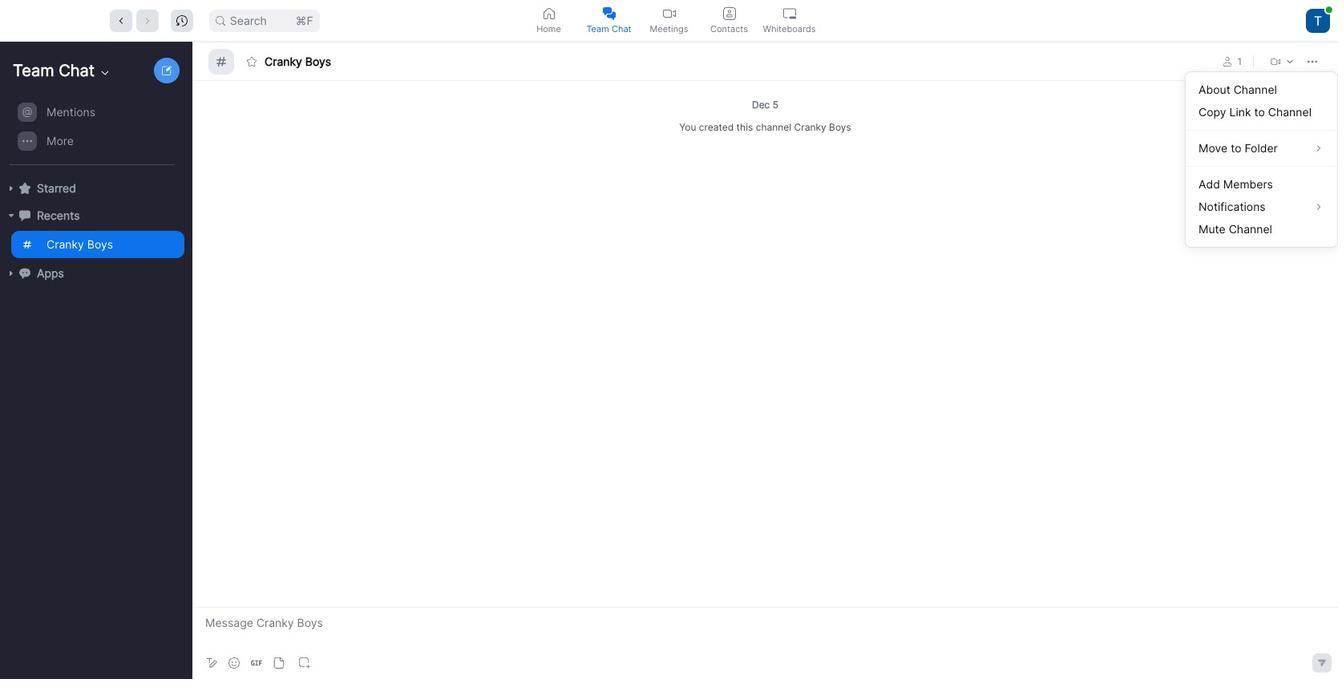 Task type: describe. For each thing, give the bounding box(es) containing it.
about
[[1199, 83, 1230, 96]]

notifications
[[1199, 200, 1266, 213]]

move to folder menu item
[[1186, 137, 1337, 160]]

copy link to channel
[[1199, 105, 1312, 119]]

members
[[1223, 177, 1273, 191]]

chevron right small image for notifications
[[1313, 201, 1324, 212]]

notifications menu item
[[1186, 196, 1337, 218]]

copy
[[1199, 105, 1226, 119]]

chevron right small image for notifications
[[1313, 201, 1324, 212]]

mute
[[1199, 222, 1226, 236]]

move to folder
[[1199, 141, 1278, 155]]

link
[[1229, 105, 1251, 119]]

move
[[1199, 141, 1228, 155]]



Task type: locate. For each thing, give the bounding box(es) containing it.
0 vertical spatial chevron right small image
[[1313, 143, 1324, 154]]

chevron right small image inside notifications menu item
[[1313, 201, 1324, 212]]

to right link
[[1254, 105, 1265, 119]]

chevron right small image
[[1313, 143, 1324, 154], [1313, 201, 1324, 212]]

2 vertical spatial channel
[[1229, 222, 1272, 236]]

mute channel
[[1199, 222, 1272, 236]]

channel up folder
[[1268, 105, 1312, 119]]

menu
[[1185, 71, 1338, 248]]

0 vertical spatial to
[[1254, 105, 1265, 119]]

1 vertical spatial chevron right small image
[[1313, 201, 1324, 212]]

channel for mute channel
[[1229, 222, 1272, 236]]

add members
[[1199, 177, 1273, 191]]

2 chevron right small image from the top
[[1313, 201, 1324, 212]]

0 vertical spatial chevron right small image
[[1313, 143, 1324, 154]]

chevron right small image for move to folder
[[1313, 143, 1324, 154]]

1 horizontal spatial to
[[1254, 105, 1265, 119]]

1 vertical spatial chevron right small image
[[1313, 201, 1324, 212]]

channel up copy link to channel
[[1234, 83, 1277, 96]]

to inside menu item
[[1231, 141, 1241, 155]]

0 horizontal spatial to
[[1231, 141, 1241, 155]]

channel
[[1234, 83, 1277, 96], [1268, 105, 1312, 119], [1229, 222, 1272, 236]]

chevron right small image inside move to folder menu item
[[1313, 143, 1324, 154]]

to right move
[[1231, 141, 1241, 155]]

channel down notifications menu item on the top of the page
[[1229, 222, 1272, 236]]

chevron right small image inside move to folder menu item
[[1313, 143, 1324, 154]]

2 chevron right small image from the top
[[1313, 201, 1324, 212]]

1 chevron right small image from the top
[[1313, 143, 1324, 154]]

channel for about channel
[[1234, 83, 1277, 96]]

chevron right small image inside notifications menu item
[[1313, 201, 1324, 212]]

1 vertical spatial channel
[[1268, 105, 1312, 119]]

menu containing about channel
[[1185, 71, 1338, 248]]

1 vertical spatial to
[[1231, 141, 1241, 155]]

1 chevron right small image from the top
[[1313, 143, 1324, 154]]

chevron right small image for move to folder
[[1313, 143, 1324, 154]]

0 vertical spatial channel
[[1234, 83, 1277, 96]]

about channel
[[1199, 83, 1277, 96]]

chevron right small image
[[1313, 143, 1324, 154], [1313, 201, 1324, 212]]

folder
[[1245, 141, 1278, 155]]

add
[[1199, 177, 1220, 191]]

to
[[1254, 105, 1265, 119], [1231, 141, 1241, 155]]



Task type: vqa. For each thing, say whether or not it's contained in the screenshot.
Chevron Right Small icon inside Notifications menu item
yes



